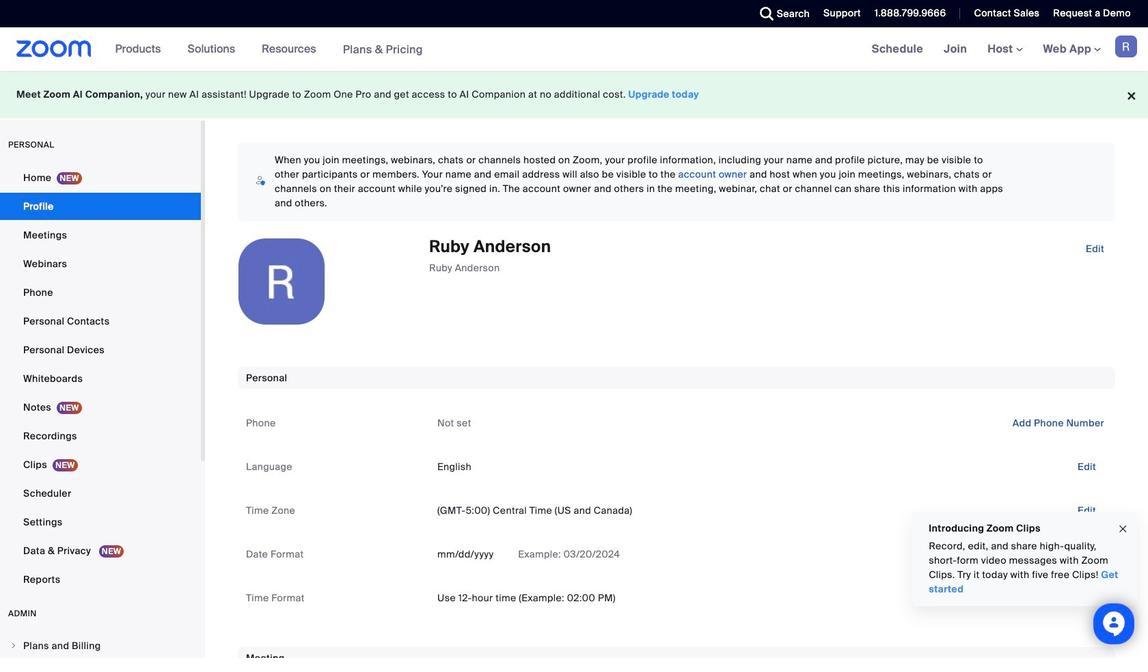 Task type: vqa. For each thing, say whether or not it's contained in the screenshot.
right image
yes



Task type: locate. For each thing, give the bounding box(es) containing it.
menu item
[[0, 633, 201, 658]]

banner
[[0, 27, 1148, 72]]

close image
[[1117, 521, 1128, 537]]

zoom logo image
[[16, 40, 91, 57]]

footer
[[0, 71, 1148, 118]]

edit user photo image
[[271, 275, 293, 288]]

profile picture image
[[1115, 36, 1137, 57]]



Task type: describe. For each thing, give the bounding box(es) containing it.
product information navigation
[[105, 27, 433, 72]]

right image
[[10, 642, 18, 650]]

personal menu menu
[[0, 164, 201, 595]]

user photo image
[[239, 239, 325, 325]]

meetings navigation
[[862, 27, 1148, 72]]



